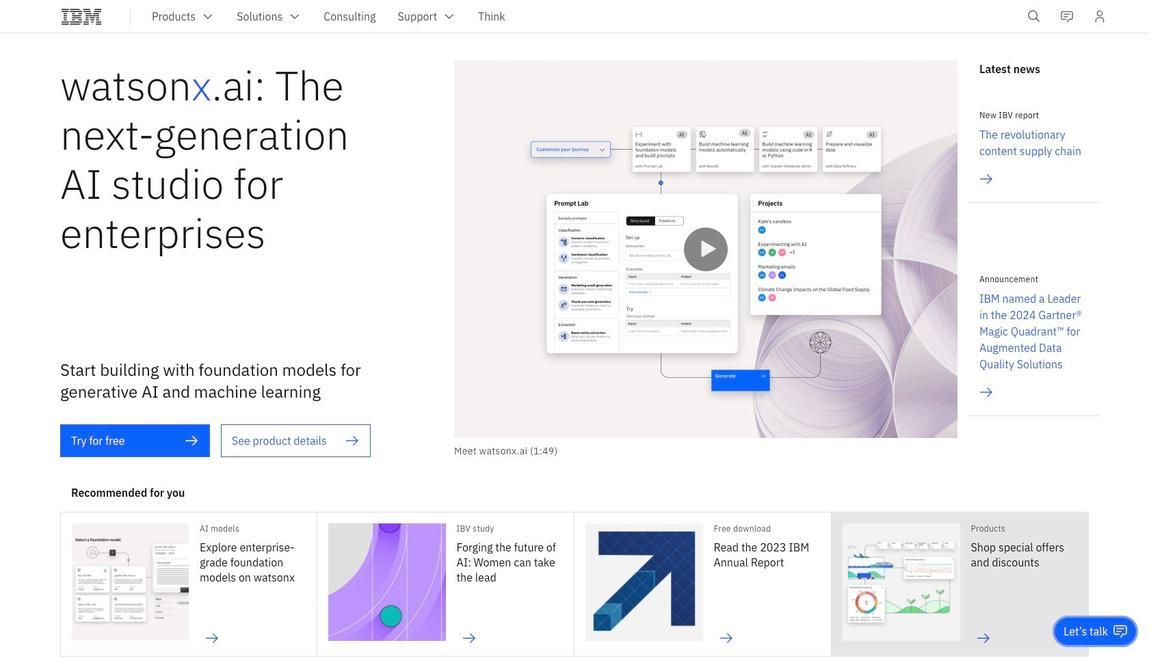 Task type: locate. For each thing, give the bounding box(es) containing it.
let's talk element
[[1064, 625, 1108, 640]]



